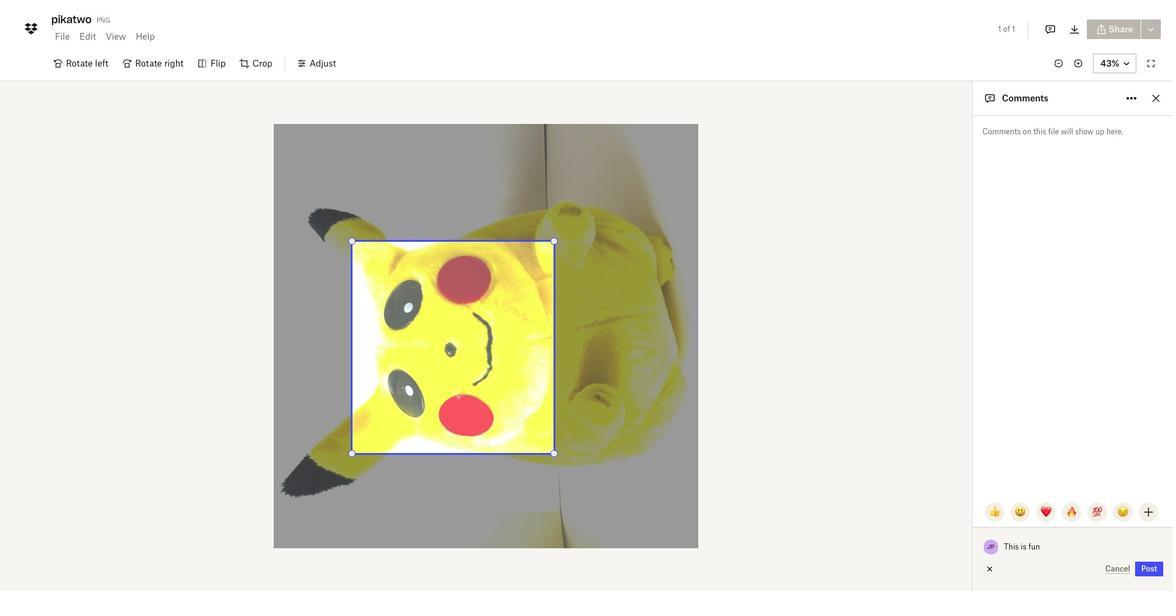 Task type: describe. For each thing, give the bounding box(es) containing it.
here.
[[1106, 127, 1124, 136]]

pikatwo png
[[51, 13, 110, 26]]

🔥 button
[[1062, 503, 1082, 522]]

file
[[1048, 127, 1059, 136]]

1 of 1
[[998, 24, 1015, 34]]

😃
[[1015, 508, 1026, 518]]

adjust
[[310, 58, 336, 68]]

is
[[1021, 543, 1027, 552]]

close right sidebar image
[[1149, 91, 1163, 106]]

1 1 from the left
[[998, 24, 1001, 34]]

❤️ button
[[1036, 503, 1056, 522]]

help button
[[131, 27, 160, 46]]

file
[[55, 31, 70, 42]]

will
[[1061, 127, 1073, 136]]

comments for comments
[[1002, 93, 1048, 103]]

edit button
[[75, 27, 101, 46]]

file button
[[50, 27, 75, 46]]

rotate right button
[[116, 54, 191, 73]]

adjust button
[[290, 54, 343, 73]]

😃 button
[[1011, 503, 1030, 522]]

this is fun
[[1004, 543, 1040, 552]]

pikatwo
[[51, 13, 92, 26]]

on
[[1023, 127, 1032, 136]]

dropbox image
[[21, 19, 41, 38]]

help
[[136, 31, 155, 42]]

2 1 from the left
[[1012, 24, 1015, 34]]

png
[[97, 14, 110, 24]]

post button
[[1135, 562, 1163, 577]]

right
[[164, 58, 184, 68]]

view
[[106, 31, 126, 42]]

😣 button
[[1113, 503, 1133, 522]]

rotate left
[[66, 58, 108, 68]]



Task type: locate. For each thing, give the bounding box(es) containing it.
💯
[[1092, 508, 1103, 518]]

😣
[[1118, 508, 1129, 518]]

1 vertical spatial comments
[[983, 127, 1021, 136]]

show
[[1075, 127, 1094, 136]]

rotate for rotate left
[[66, 58, 93, 68]]

👍 button
[[985, 503, 1005, 522]]

rotate left button
[[46, 54, 116, 73]]

flip
[[210, 58, 226, 68]]

0 horizontal spatial 1
[[998, 24, 1001, 34]]

cancel button
[[1105, 564, 1130, 575]]

of
[[1003, 24, 1010, 34]]

this
[[1034, 127, 1046, 136]]

comments left on
[[983, 127, 1021, 136]]

left
[[95, 58, 108, 68]]

🔥
[[1066, 508, 1077, 518]]

2 rotate from the left
[[135, 58, 162, 68]]

1 left of
[[998, 24, 1001, 34]]

comments
[[1002, 93, 1048, 103], [983, 127, 1021, 136]]

this
[[1004, 543, 1019, 552]]

rotate for rotate right
[[135, 58, 162, 68]]

comments on this file will show up here.
[[983, 127, 1124, 136]]

1 horizontal spatial rotate
[[135, 58, 162, 68]]

1 horizontal spatial 1
[[1012, 24, 1015, 34]]

fun
[[1029, 543, 1040, 552]]

comments for comments on this file will show up here.
[[983, 127, 1021, 136]]

43%
[[1101, 58, 1119, 68]]

edit
[[79, 31, 96, 42]]

43% button
[[1093, 54, 1136, 73]]

comments up on
[[1002, 93, 1048, 103]]

rotate right
[[135, 58, 184, 68]]

rotate inside button
[[66, 58, 93, 68]]

rotate
[[66, 58, 93, 68], [135, 58, 162, 68]]

💯 button
[[1088, 503, 1107, 522]]

1
[[998, 24, 1001, 34], [1012, 24, 1015, 34]]

jp
[[987, 543, 995, 551]]

flip button
[[191, 54, 233, 73]]

0 vertical spatial comments
[[1002, 93, 1048, 103]]

cancel
[[1105, 564, 1130, 574]]

view button
[[101, 27, 131, 46]]

👍
[[989, 508, 1000, 518]]

0 horizontal spatial rotate
[[66, 58, 93, 68]]

crop button
[[233, 54, 280, 73]]

❤️
[[1041, 508, 1052, 518]]

rotate left right at the top left
[[135, 58, 162, 68]]

1 right of
[[1012, 24, 1015, 34]]

post
[[1141, 565, 1157, 574]]

up
[[1096, 127, 1104, 136]]

rotate inside 'button'
[[135, 58, 162, 68]]

crop
[[253, 58, 272, 68]]

1 rotate from the left
[[66, 58, 93, 68]]

rotate left left
[[66, 58, 93, 68]]



Task type: vqa. For each thing, say whether or not it's contained in the screenshot.
GOOGLE
no



